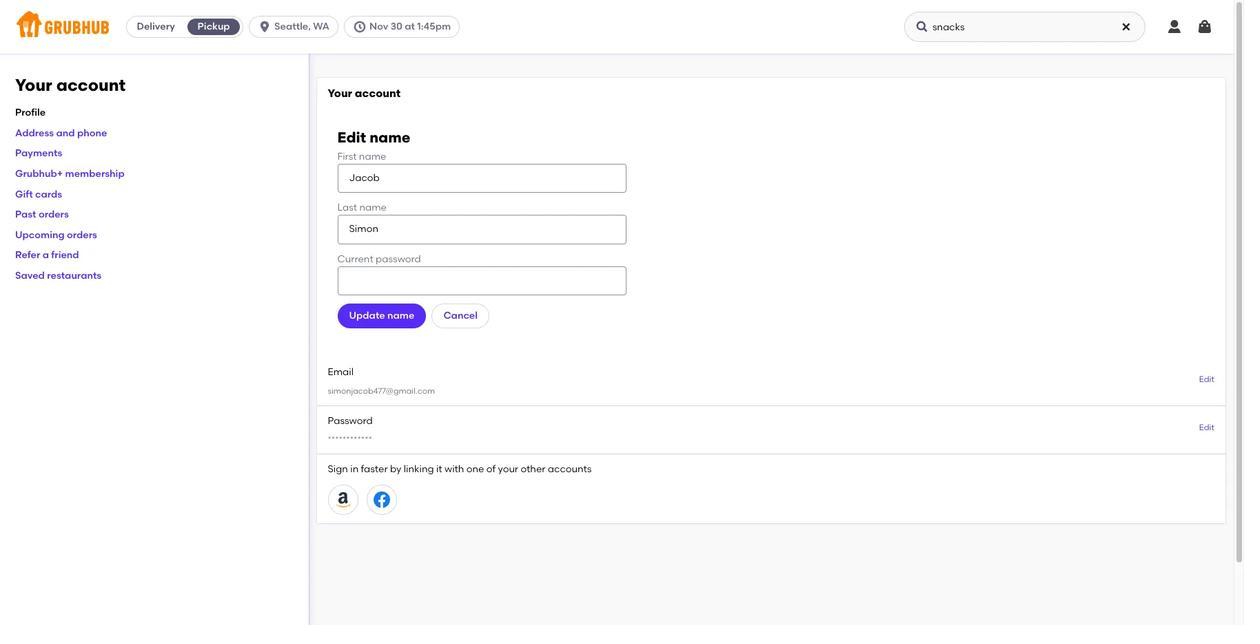 Task type: vqa. For each thing, say whether or not it's contained in the screenshot.
the right 'Your'
yes



Task type: describe. For each thing, give the bounding box(es) containing it.
sign in faster by linking it with one of your other accounts
[[328, 464, 592, 475]]

your inside edit name form
[[328, 87, 352, 100]]

name for first name
[[359, 151, 386, 162]]

update
[[349, 310, 385, 322]]

************
[[328, 435, 372, 444]]

address and phone link
[[15, 127, 107, 139]]

accounts
[[548, 464, 592, 475]]

login with facebook image
[[373, 492, 390, 509]]

profile
[[15, 107, 46, 119]]

last
[[337, 202, 357, 214]]

name for update name
[[387, 310, 414, 322]]

grubhub+ membership link
[[15, 168, 125, 180]]

update name button
[[337, 304, 426, 329]]

refer a friend
[[15, 250, 79, 261]]

address
[[15, 127, 54, 139]]

seattle, wa button
[[249, 16, 344, 38]]

wa
[[313, 21, 329, 32]]

current
[[337, 253, 373, 265]]

cancel button
[[432, 304, 489, 329]]

pickup button
[[185, 16, 243, 38]]

name for edit name
[[370, 129, 410, 146]]

upcoming orders
[[15, 229, 97, 241]]

at
[[405, 21, 415, 32]]

svg image for seattle, wa
[[258, 20, 272, 34]]

refer a friend link
[[15, 250, 79, 261]]

last name
[[337, 202, 387, 214]]

delivery button
[[127, 16, 185, 38]]

0 vertical spatial edit
[[337, 129, 366, 146]]

profile link
[[15, 107, 46, 119]]

in
[[350, 464, 359, 475]]

saved restaurants link
[[15, 270, 101, 282]]

pickup
[[198, 21, 230, 32]]

0 horizontal spatial your account
[[15, 75, 126, 95]]

seattle, wa
[[274, 21, 329, 32]]

past orders
[[15, 209, 69, 221]]

gift
[[15, 189, 33, 200]]

current password
[[337, 253, 421, 265]]

First name text field
[[337, 164, 626, 193]]

1:45pm
[[417, 21, 451, 32]]

and
[[56, 127, 75, 139]]

svg image for nov 30 at 1:45pm
[[353, 20, 367, 34]]

restaurants
[[47, 270, 101, 282]]

email
[[328, 367, 354, 379]]

edit name form
[[317, 78, 1225, 524]]

simonjacob477@gmail.com
[[328, 386, 435, 396]]

refer
[[15, 250, 40, 261]]

cards
[[35, 189, 62, 200]]

your
[[498, 464, 518, 475]]

Last name text field
[[337, 215, 626, 244]]

Search for food, convenience, alcohol... search field
[[904, 12, 1145, 42]]

Current password password field
[[337, 267, 626, 296]]



Task type: locate. For each thing, give the bounding box(es) containing it.
sign
[[328, 464, 348, 475]]

first
[[337, 151, 357, 162]]

svg image inside the nov 30 at 1:45pm button
[[353, 20, 367, 34]]

edit button for email
[[1199, 374, 1214, 386]]

svg image inside seattle, wa button
[[258, 20, 272, 34]]

cancel
[[443, 310, 478, 322]]

1 vertical spatial edit button
[[1199, 423, 1214, 435]]

2 edit button from the top
[[1199, 423, 1214, 435]]

password
[[376, 253, 421, 265]]

name right last
[[359, 202, 387, 214]]

by
[[390, 464, 401, 475]]

login with amazon image
[[335, 492, 351, 509]]

1 vertical spatial orders
[[67, 229, 97, 241]]

2 svg image from the left
[[353, 20, 367, 34]]

1 horizontal spatial svg image
[[353, 20, 367, 34]]

your account
[[15, 75, 126, 95], [328, 87, 401, 100]]

30
[[391, 21, 402, 32]]

1 svg image from the left
[[258, 20, 272, 34]]

membership
[[65, 168, 125, 180]]

saved restaurants
[[15, 270, 101, 282]]

nov 30 at 1:45pm button
[[344, 16, 465, 38]]

grubhub+ membership
[[15, 168, 125, 180]]

your account up and
[[15, 75, 126, 95]]

0 horizontal spatial account
[[56, 75, 126, 95]]

1 horizontal spatial your
[[328, 87, 352, 100]]

edit
[[337, 129, 366, 146], [1199, 375, 1214, 385], [1199, 423, 1214, 433]]

edit for email
[[1199, 375, 1214, 385]]

first name
[[337, 151, 386, 162]]

svg image
[[1166, 19, 1183, 35], [1196, 19, 1213, 35], [915, 20, 929, 34], [1121, 21, 1132, 32]]

0 horizontal spatial svg image
[[258, 20, 272, 34]]

your
[[15, 75, 52, 95], [328, 87, 352, 100]]

1 edit button from the top
[[1199, 374, 1214, 386]]

phone
[[77, 127, 107, 139]]

name up first name
[[370, 129, 410, 146]]

grubhub+
[[15, 168, 63, 180]]

name inside button
[[387, 310, 414, 322]]

other
[[521, 464, 545, 475]]

upcoming
[[15, 229, 65, 241]]

payments link
[[15, 148, 62, 159]]

past
[[15, 209, 36, 221]]

2 vertical spatial edit
[[1199, 423, 1214, 433]]

orders
[[39, 209, 69, 221], [67, 229, 97, 241]]

name down edit name
[[359, 151, 386, 162]]

orders for past orders
[[39, 209, 69, 221]]

linking
[[404, 464, 434, 475]]

with
[[445, 464, 464, 475]]

faster
[[361, 464, 388, 475]]

edit button for password
[[1199, 423, 1214, 435]]

payments
[[15, 148, 62, 159]]

upcoming orders link
[[15, 229, 97, 241]]

of
[[486, 464, 496, 475]]

0 vertical spatial edit button
[[1199, 374, 1214, 386]]

gift cards link
[[15, 189, 62, 200]]

name
[[370, 129, 410, 146], [359, 151, 386, 162], [359, 202, 387, 214], [387, 310, 414, 322]]

main navigation navigation
[[0, 0, 1234, 54]]

friend
[[51, 250, 79, 261]]

seattle,
[[274, 21, 311, 32]]

svg image left nov
[[353, 20, 367, 34]]

saved
[[15, 270, 45, 282]]

address and phone
[[15, 127, 107, 139]]

name right update
[[387, 310, 414, 322]]

it
[[436, 464, 442, 475]]

orders for upcoming orders
[[67, 229, 97, 241]]

orders up the friend
[[67, 229, 97, 241]]

edit name
[[337, 129, 410, 146]]

0 vertical spatial orders
[[39, 209, 69, 221]]

your up profile
[[15, 75, 52, 95]]

update name
[[349, 310, 414, 322]]

nov 30 at 1:45pm
[[369, 21, 451, 32]]

delivery
[[137, 21, 175, 32]]

1 vertical spatial edit
[[1199, 375, 1214, 385]]

1 horizontal spatial your account
[[328, 87, 401, 100]]

your up edit name
[[328, 87, 352, 100]]

edit for password
[[1199, 423, 1214, 433]]

a
[[43, 250, 49, 261]]

your account inside edit name form
[[328, 87, 401, 100]]

account
[[56, 75, 126, 95], [355, 87, 401, 100]]

past orders link
[[15, 209, 69, 221]]

one
[[466, 464, 484, 475]]

nov
[[369, 21, 388, 32]]

your account up edit name
[[328, 87, 401, 100]]

edit button
[[1199, 374, 1214, 386], [1199, 423, 1214, 435]]

account up "phone"
[[56, 75, 126, 95]]

orders up upcoming orders
[[39, 209, 69, 221]]

account inside edit name form
[[355, 87, 401, 100]]

gift cards
[[15, 189, 62, 200]]

account up edit name
[[355, 87, 401, 100]]

1 horizontal spatial account
[[355, 87, 401, 100]]

password
[[328, 415, 373, 427]]

name for last name
[[359, 202, 387, 214]]

svg image left the seattle,
[[258, 20, 272, 34]]

0 horizontal spatial your
[[15, 75, 52, 95]]

svg image
[[258, 20, 272, 34], [353, 20, 367, 34]]



